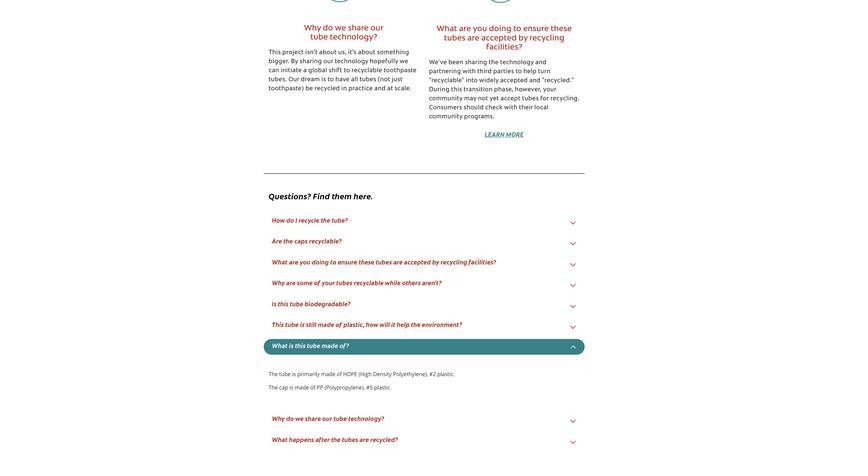 Task type: vqa. For each thing, say whether or not it's contained in the screenshot.
topmost by
yes



Task type: describe. For each thing, give the bounding box(es) containing it.
others
[[402, 279, 421, 287]]

recycling inside what are you doing to ensure these tubes are accepted by recycling facilities?
[[530, 34, 565, 42]]

tubes.
[[269, 77, 287, 83]]

what for the what happens after the tubes are recycled? button
[[272, 435, 288, 444]]

1 vertical spatial doing
[[312, 258, 329, 266]]

toothpaste)
[[269, 86, 304, 92]]

why for why do we share our tube technology?
[[272, 415, 285, 423]]

tube down still
[[307, 341, 321, 350]]

can
[[269, 68, 279, 74]]

1 vertical spatial what are you doing to ensure these tubes are accepted by recycling facilities?
[[272, 258, 497, 266]]

these inside what are you doing to ensure these tubes are accepted by recycling facilities?
[[551, 25, 572, 33]]

technology inside this project isn't about us, it's about something bigger. by sharing our technology hopefully we can initiate a global shift to recyclable toothpaste tubes. our dream is to have all tubes (not just toothpaste) be recycled in practice and at scale.
[[335, 59, 369, 65]]

this tube is still made of plastic, how will it help the environment?
[[272, 321, 463, 329]]

practice
[[349, 86, 373, 92]]

them
[[332, 190, 352, 201]]

(not
[[378, 77, 391, 83]]

made for still
[[318, 321, 335, 329]]

what for what are you doing to ensure these tubes are accepted by recycling facilities? button
[[272, 258, 288, 266]]

partnering
[[429, 69, 461, 75]]

something
[[377, 50, 409, 56]]

our inside why do we share our tube technology?
[[371, 24, 384, 32]]

0 vertical spatial and
[[536, 60, 547, 66]]

however,
[[515, 87, 542, 93]]

0 vertical spatial accepted
[[482, 34, 517, 42]]

do for why do we share our tube technology? button
[[286, 415, 294, 423]]

the right are
[[284, 237, 293, 245]]

the tube is primarily made of hdpe (high density polyethylene), #2 plastic.
[[269, 371, 455, 378]]

what for what is this tube made of? button
[[272, 341, 288, 350]]

tubes inside this project isn't about us, it's about something bigger. by sharing our technology hopefully we can initiate a global shift to recyclable toothpaste tubes. our dream is to have all tubes (not just toothpaste) be recycled in practice and at scale.
[[360, 77, 377, 83]]

recyclable?
[[309, 237, 342, 245]]

how do i recycle the tube?
[[272, 216, 348, 224]]

after
[[316, 435, 330, 444]]

isn't
[[305, 50, 318, 56]]

1 vertical spatial help
[[397, 321, 410, 329]]

1 vertical spatial share
[[305, 415, 321, 423]]

to down recyclable?
[[331, 258, 337, 266]]

phase,
[[494, 87, 514, 93]]

why for why are some of your tubes recyclable while others aren't?
[[272, 279, 285, 287]]

(high
[[359, 371, 372, 378]]

tube?
[[332, 216, 348, 224]]

hopefully
[[370, 59, 399, 65]]

0 horizontal spatial this
[[278, 300, 289, 308]]

technology inside we've been sharing the technology and partnering with third parties to help turn "recyclable" into widely accepted and "recycled." during this transition phase, however, your community may not yet accept tubes for recycling. consumers should check with their local community programs.
[[501, 60, 534, 66]]

0 horizontal spatial your
[[322, 279, 335, 287]]

1 about from the left
[[319, 50, 337, 56]]

global
[[309, 68, 327, 74]]

0 vertical spatial do
[[323, 24, 333, 32]]

more
[[507, 130, 524, 138]]

tube left still
[[285, 321, 299, 329]]

caps
[[295, 237, 308, 245]]

what is this tube made of? button
[[272, 341, 349, 350]]

in
[[342, 86, 347, 92]]

tubes inside we've been sharing the technology and partnering with third parties to help turn "recyclable" into widely accepted and "recycled." during this transition phase, however, your community may not yet accept tubes for recycling. consumers should check with their local community programs.
[[523, 96, 539, 102]]

1 vertical spatial ensure
[[338, 258, 358, 266]]

what are you doing to ensure these tubes are accepted by recycling facilities? button
[[272, 258, 497, 266]]

will
[[380, 321, 390, 329]]

this project isn't about us, it's about something bigger. by sharing our technology hopefully we can initiate a global shift to recyclable toothpaste tubes. our dream is to have all tubes (not just toothpaste) be recycled in practice and at scale.
[[269, 50, 417, 92]]

0 vertical spatial facilities?
[[487, 44, 523, 52]]

1 vertical spatial and
[[530, 78, 541, 84]]

sharing technology image
[[322, 0, 366, 2]]

the left tube?
[[321, 216, 331, 224]]

are
[[272, 237, 282, 245]]

all
[[351, 77, 358, 83]]

happens
[[289, 435, 314, 444]]

find
[[313, 190, 330, 201]]

be
[[306, 86, 313, 92]]

made for tube
[[322, 341, 338, 350]]

"recycled."
[[542, 78, 574, 84]]

what inside what are you doing to ensure these tubes are accepted by recycling facilities?
[[437, 25, 458, 33]]

our
[[289, 77, 300, 83]]

the for the tube is primarily made of hdpe (high density polyethylene), #2 plastic.
[[269, 371, 278, 378]]

learn more link
[[477, 128, 532, 141]]

hdpe
[[343, 371, 357, 378]]

have
[[336, 77, 350, 83]]

the inside we've been sharing the technology and partnering with third parties to help turn "recyclable" into widely accepted and "recycled." during this transition phase, however, your community may not yet accept tubes for recycling. consumers should check with their local community programs.
[[489, 60, 499, 66]]

recyclable inside this project isn't about us, it's about something bigger. by sharing our technology hopefully we can initiate a global shift to recyclable toothpaste tubes. our dream is to have all tubes (not just toothpaste) be recycled in practice and at scale.
[[352, 68, 382, 74]]

this tube is still made of plastic, how will it help the environment? button
[[272, 321, 463, 329]]

1 horizontal spatial by
[[519, 34, 528, 42]]

0 vertical spatial why do we share our tube technology?
[[304, 24, 384, 42]]

how
[[366, 321, 379, 329]]

of left plastic,
[[336, 321, 342, 329]]

learn
[[485, 130, 505, 138]]

local
[[535, 105, 549, 111]]

density
[[373, 371, 392, 378]]

#2
[[430, 371, 436, 378]]

while
[[385, 279, 401, 287]]

1 vertical spatial facilities?
[[469, 258, 497, 266]]

1 horizontal spatial this
[[295, 341, 306, 350]]

here.
[[354, 190, 373, 201]]

1 vertical spatial technology?
[[349, 415, 385, 423]]

of left hdpe
[[337, 371, 342, 378]]

may
[[464, 96, 477, 102]]

not
[[478, 96, 489, 102]]

to up recycled
[[328, 77, 334, 83]]

environment?
[[422, 321, 463, 329]]

recycled?
[[371, 435, 398, 444]]

2 vertical spatial accepted
[[404, 258, 431, 266]]

we've
[[429, 60, 447, 66]]

are the caps recyclable? button
[[272, 237, 342, 245]]

toothpaste
[[384, 68, 417, 74]]

yet
[[490, 96, 499, 102]]

scale.
[[395, 86, 412, 92]]

still
[[306, 321, 317, 329]]

2 vertical spatial our
[[323, 415, 332, 423]]

shift
[[329, 68, 343, 74]]

accepted inside we've been sharing the technology and partnering with third parties to help turn "recyclable" into widely accepted and "recycled." during this transition phase, however, your community may not yet accept tubes for recycling. consumers should check with their local community programs.
[[501, 78, 528, 84]]

their
[[519, 105, 533, 111]]

is for primarily
[[292, 371, 296, 378]]

what is this tube made of?
[[272, 341, 349, 350]]

#5
[[367, 384, 373, 391]]

2 community from the top
[[429, 114, 463, 120]]

0 horizontal spatial we
[[296, 415, 304, 423]]

recycling.
[[551, 96, 580, 102]]

some
[[297, 279, 313, 287]]

"recyclable"
[[429, 78, 465, 84]]

2 about from the left
[[358, 50, 376, 56]]

0 horizontal spatial these
[[359, 258, 375, 266]]

1 horizontal spatial we
[[335, 24, 346, 32]]

at
[[388, 86, 393, 92]]

0 horizontal spatial plastic.
[[374, 384, 392, 391]]

technology? inside why do we share our tube technology?
[[330, 34, 378, 42]]

the cap is made of pp (polypropylene), #5 plastic.
[[269, 384, 392, 391]]

1 vertical spatial why do we share our tube technology?
[[272, 415, 385, 423]]

a
[[304, 68, 307, 74]]

0 vertical spatial what are you doing to ensure these tubes are accepted by recycling facilities?
[[437, 25, 572, 52]]

questions? find them here.
[[269, 190, 373, 201]]

the for the cap is made of pp (polypropylene), #5 plastic.
[[269, 384, 278, 391]]

during
[[429, 87, 450, 93]]

this for this project isn't about us, it's about something bigger. by sharing our technology hopefully we can initiate a global shift to recyclable toothpaste tubes. our dream is to have all tubes (not just toothpaste) be recycled in practice and at scale.
[[269, 50, 281, 56]]

for
[[541, 96, 549, 102]]

tube right is
[[290, 300, 304, 308]]



Task type: locate. For each thing, give the bounding box(es) containing it.
what happens after the tubes are recycled?
[[272, 435, 398, 444]]

we inside this project isn't about us, it's about something bigger. by sharing our technology hopefully we can initiate a global shift to recyclable toothpaste tubes. our dream is to have all tubes (not just toothpaste) be recycled in practice and at scale.
[[400, 59, 409, 65]]

this down is
[[272, 321, 284, 329]]

1 the from the top
[[269, 371, 278, 378]]

is this tube biodegradable? button
[[272, 300, 351, 308]]

1 vertical spatial you
[[300, 258, 311, 266]]

of?
[[340, 341, 349, 350]]

tubes down however,
[[523, 96, 539, 102]]

community up consumers
[[429, 96, 463, 102]]

tube up the what happens after the tubes are recycled? button
[[334, 415, 347, 423]]

tubes up practice
[[360, 77, 377, 83]]

and down (not
[[375, 86, 386, 92]]

bigger.
[[269, 59, 290, 65]]

why are some of your tubes recyclable while others aren't? button
[[272, 279, 442, 287]]

1 vertical spatial recyclable
[[354, 279, 384, 287]]

2 vertical spatial and
[[375, 86, 386, 92]]

your up biodegradable?
[[322, 279, 335, 287]]

the
[[489, 60, 499, 66], [321, 216, 331, 224], [284, 237, 293, 245], [411, 321, 421, 329], [331, 435, 341, 444]]

made left of?
[[322, 341, 338, 350]]

our up after
[[323, 415, 332, 423]]

consumers
[[429, 105, 462, 111]]

sharing inside we've been sharing the technology and partnering with third parties to help turn "recyclable" into widely accepted and "recycled." during this transition phase, however, your community may not yet accept tubes for recycling. consumers should check with their local community programs.
[[465, 60, 488, 66]]

why do we share our tube technology?
[[304, 24, 384, 42], [272, 415, 385, 423]]

what are you doing to ensure these tubes are accepted by recycling facilities?
[[437, 25, 572, 52], [272, 258, 497, 266]]

2 the from the top
[[269, 384, 278, 391]]

to
[[514, 25, 522, 33], [344, 68, 350, 74], [516, 69, 522, 75], [328, 77, 334, 83], [331, 258, 337, 266]]

1 vertical spatial this
[[272, 321, 284, 329]]

share inside why do we share our tube technology?
[[348, 24, 369, 32]]

1 vertical spatial why
[[272, 279, 285, 287]]

1 horizontal spatial about
[[358, 50, 376, 56]]

just
[[392, 77, 403, 83]]

this for this tube is still made of plastic, how will it help the environment?
[[272, 321, 284, 329]]

and up turn
[[536, 60, 547, 66]]

we up toothpaste
[[400, 59, 409, 65]]

0 vertical spatial plastic.
[[438, 371, 455, 378]]

share
[[348, 24, 369, 32], [305, 415, 321, 423]]

and
[[536, 60, 547, 66], [530, 78, 541, 84], [375, 86, 386, 92]]

0 vertical spatial community
[[429, 96, 463, 102]]

the
[[269, 371, 278, 378], [269, 384, 278, 391]]

do for how do i recycle the tube? button
[[287, 216, 294, 224]]

turn
[[538, 69, 551, 75]]

share up after
[[305, 415, 321, 423]]

made for primarily
[[321, 371, 336, 378]]

1 horizontal spatial technology
[[501, 60, 534, 66]]

recycle
[[299, 216, 320, 224]]

this inside this project isn't about us, it's about something bigger. by sharing our technology hopefully we can initiate a global shift to recyclable toothpaste tubes. our dream is to have all tubes (not just toothpaste) be recycled in practice and at scale.
[[269, 50, 281, 56]]

this up primarily
[[295, 341, 306, 350]]

this up bigger.
[[269, 50, 281, 56]]

accepted
[[482, 34, 517, 42], [501, 78, 528, 84], [404, 258, 431, 266]]

0 horizontal spatial help
[[397, 321, 410, 329]]

technology up parties
[[501, 60, 534, 66]]

accept
[[501, 96, 521, 102]]

plastic.
[[438, 371, 455, 378], [374, 384, 392, 391]]

community
[[429, 96, 463, 102], [429, 114, 463, 120]]

1 horizontal spatial help
[[524, 69, 537, 75]]

with
[[463, 69, 476, 75], [505, 105, 518, 111]]

this right is
[[278, 300, 289, 308]]

why do we share our tube technology? up us,
[[304, 24, 384, 42]]

0 vertical spatial the
[[269, 371, 278, 378]]

technology? up recycled?
[[349, 415, 385, 423]]

we
[[335, 24, 346, 32], [400, 59, 409, 65], [296, 415, 304, 423]]

0 vertical spatial by
[[519, 34, 528, 42]]

why up isn't
[[304, 24, 321, 32]]

help left turn
[[524, 69, 537, 75]]

into
[[466, 78, 478, 84]]

been
[[449, 60, 464, 66]]

tube up isn't
[[311, 34, 328, 42]]

tubes up biodegradable?
[[337, 279, 353, 287]]

0 horizontal spatial doing
[[312, 258, 329, 266]]

we up us,
[[335, 24, 346, 32]]

primarily
[[298, 371, 320, 378]]

2 horizontal spatial we
[[400, 59, 409, 65]]

your inside we've been sharing the technology and partnering with third parties to help turn "recyclable" into widely accepted and "recycled." during this transition phase, however, your community may not yet accept tubes for recycling. consumers should check with their local community programs.
[[543, 87, 557, 93]]

1 horizontal spatial with
[[505, 105, 518, 111]]

1 vertical spatial do
[[287, 216, 294, 224]]

0 vertical spatial help
[[524, 69, 537, 75]]

to inside we've been sharing the technology and partnering with third parties to help turn "recyclable" into widely accepted and "recycled." during this transition phase, however, your community may not yet accept tubes for recycling. consumers should check with their local community programs.
[[516, 69, 522, 75]]

0 vertical spatial your
[[543, 87, 557, 93]]

1 vertical spatial accepted
[[501, 78, 528, 84]]

0 vertical spatial with
[[463, 69, 476, 75]]

1 horizontal spatial sharing
[[465, 60, 488, 66]]

our inside this project isn't about us, it's about something bigger. by sharing our technology hopefully we can initiate a global shift to recyclable toothpaste tubes. our dream is to have all tubes (not just toothpaste) be recycled in practice and at scale.
[[324, 59, 334, 65]]

0 horizontal spatial you
[[300, 258, 311, 266]]

it's
[[348, 50, 357, 56]]

1 horizontal spatial these
[[551, 25, 572, 33]]

0 horizontal spatial ensure
[[338, 258, 358, 266]]

why are some of your tubes recyclable while others aren't?
[[272, 279, 442, 287]]

these
[[551, 25, 572, 33], [359, 258, 375, 266]]

plastic,
[[344, 321, 365, 329]]

made
[[318, 321, 335, 329], [322, 341, 338, 350], [321, 371, 336, 378], [295, 384, 309, 391]]

tubes up "while"
[[376, 258, 392, 266]]

do left i
[[287, 216, 294, 224]]

0 vertical spatial you
[[473, 25, 487, 33]]

recycled
[[315, 86, 340, 92]]

initiate
[[281, 68, 302, 74]]

made right still
[[318, 321, 335, 329]]

0 vertical spatial why
[[304, 24, 321, 32]]

do
[[323, 24, 333, 32], [287, 216, 294, 224], [286, 415, 294, 423]]

1 vertical spatial we
[[400, 59, 409, 65]]

why do we share our tube technology? up after
[[272, 415, 385, 423]]

1 vertical spatial with
[[505, 105, 518, 111]]

biodegradable?
[[305, 300, 351, 308]]

0 vertical spatial these
[[551, 25, 572, 33]]

this
[[269, 50, 281, 56], [272, 321, 284, 329]]

tubes up been
[[444, 34, 466, 42]]

0 horizontal spatial sharing
[[300, 59, 322, 65]]

0 vertical spatial share
[[348, 24, 369, 32]]

doing inside what are you doing to ensure these tubes are accepted by recycling facilities?
[[489, 25, 512, 33]]

this inside we've been sharing the technology and partnering with third parties to help turn "recyclable" into widely accepted and "recycled." during this transition phase, however, your community may not yet accept tubes for recycling. consumers should check with their local community programs.
[[451, 87, 462, 93]]

0 horizontal spatial technology
[[335, 59, 369, 65]]

are the caps recyclable?
[[272, 237, 342, 245]]

sharing down isn't
[[300, 59, 322, 65]]

aren't?
[[422, 279, 442, 287]]

widely
[[480, 78, 499, 84]]

help right "it"
[[397, 321, 410, 329]]

0 vertical spatial this
[[269, 50, 281, 56]]

to up have
[[344, 68, 350, 74]]

1 vertical spatial recycling
[[441, 258, 468, 266]]

the right after
[[331, 435, 341, 444]]

2 vertical spatial do
[[286, 415, 294, 423]]

this down "recyclable"
[[451, 87, 462, 93]]

the up third
[[489, 60, 499, 66]]

i
[[296, 216, 298, 224]]

plastic. right #2
[[438, 371, 455, 378]]

1 vertical spatial this
[[278, 300, 289, 308]]

how
[[272, 216, 285, 224]]

0 vertical spatial ensure
[[524, 25, 549, 33]]

our
[[371, 24, 384, 32], [324, 59, 334, 65], [323, 415, 332, 423]]

1 horizontal spatial share
[[348, 24, 369, 32]]

plastic. right #5 at bottom
[[374, 384, 392, 391]]

by
[[291, 59, 298, 65]]

1 horizontal spatial ensure
[[524, 25, 549, 33]]

our up shift
[[324, 59, 334, 65]]

(polypropylene),
[[325, 384, 365, 391]]

is for still
[[300, 321, 305, 329]]

our up "something"
[[371, 24, 384, 32]]

your up for
[[543, 87, 557, 93]]

is for made
[[290, 384, 294, 391]]

help inside we've been sharing the technology and partnering with third parties to help turn "recyclable" into widely accepted and "recycled." during this transition phase, however, your community may not yet accept tubes for recycling. consumers should check with their local community programs.
[[524, 69, 537, 75]]

technology
[[335, 59, 369, 65], [501, 60, 534, 66]]

do up happens on the left bottom
[[286, 415, 294, 423]]

you
[[473, 25, 487, 33], [300, 258, 311, 266]]

1 vertical spatial by
[[433, 258, 440, 266]]

facilities?
[[487, 44, 523, 52], [469, 258, 497, 266]]

with down accept
[[505, 105, 518, 111]]

0 horizontal spatial recycling
[[441, 258, 468, 266]]

1 vertical spatial plastic.
[[374, 384, 392, 391]]

1 vertical spatial your
[[322, 279, 335, 287]]

dream
[[301, 77, 320, 83]]

pp
[[317, 384, 323, 391]]

parties
[[494, 69, 514, 75]]

share up 'it's'
[[348, 24, 369, 32]]

0 vertical spatial technology?
[[330, 34, 378, 42]]

should
[[464, 105, 484, 111]]

what happens after the tubes are recycled? button
[[272, 435, 398, 444]]

us,
[[339, 50, 347, 56]]

sharing up third
[[465, 60, 488, 66]]

this
[[451, 87, 462, 93], [278, 300, 289, 308], [295, 341, 306, 350]]

and inside this project isn't about us, it's about something bigger. by sharing our technology hopefully we can initiate a global shift to recyclable toothpaste tubes. our dream is to have all tubes (not just toothpaste) be recycled in practice and at scale.
[[375, 86, 386, 92]]

why down cap
[[272, 415, 285, 423]]

sharing inside this project isn't about us, it's about something bigger. by sharing our technology hopefully we can initiate a global shift to recyclable toothpaste tubes. our dream is to have all tubes (not just toothpaste) be recycled in practice and at scale.
[[300, 59, 322, 65]]

2 horizontal spatial this
[[451, 87, 462, 93]]

tubes right after
[[342, 435, 358, 444]]

2 vertical spatial why
[[272, 415, 285, 423]]

technology? up 'it's'
[[330, 34, 378, 42]]

why do we share our tube technology? button
[[272, 415, 385, 423]]

what
[[437, 25, 458, 33], [272, 258, 288, 266], [272, 341, 288, 350], [272, 435, 288, 444]]

community down consumers
[[429, 114, 463, 120]]

do down "sharing technology" image
[[323, 24, 333, 32]]

polyethylene),
[[393, 371, 428, 378]]

tubes inside what are you doing to ensure these tubes are accepted by recycling facilities?
[[444, 34, 466, 42]]

after recycle image
[[483, 0, 526, 3]]

1 horizontal spatial plastic.
[[438, 371, 455, 378]]

0 horizontal spatial share
[[305, 415, 321, 423]]

0 vertical spatial we
[[335, 24, 346, 32]]

tubes
[[444, 34, 466, 42], [360, 77, 377, 83], [523, 96, 539, 102], [376, 258, 392, 266], [337, 279, 353, 287], [342, 435, 358, 444]]

technology down 'it's'
[[335, 59, 369, 65]]

about right 'it's'
[[358, 50, 376, 56]]

0 vertical spatial our
[[371, 24, 384, 32]]

0 vertical spatial this
[[451, 87, 462, 93]]

we up happens on the left bottom
[[296, 415, 304, 423]]

doing down after recycle image
[[489, 25, 512, 33]]

why up is
[[272, 279, 285, 287]]

tube
[[311, 34, 328, 42], [290, 300, 304, 308], [285, 321, 299, 329], [307, 341, 321, 350], [279, 371, 291, 378], [334, 415, 347, 423]]

1 vertical spatial community
[[429, 114, 463, 120]]

with up into
[[463, 69, 476, 75]]

0 vertical spatial doing
[[489, 25, 512, 33]]

why inside why do we share our tube technology?
[[304, 24, 321, 32]]

recyclable up all at the top left of page
[[352, 68, 382, 74]]

your
[[543, 87, 557, 93], [322, 279, 335, 287]]

made down primarily
[[295, 384, 309, 391]]

0 horizontal spatial by
[[433, 258, 440, 266]]

to down after recycle image
[[514, 25, 522, 33]]

transition
[[464, 87, 493, 93]]

0 horizontal spatial with
[[463, 69, 476, 75]]

is inside this project isn't about us, it's about something bigger. by sharing our technology hopefully we can initiate a global shift to recyclable toothpaste tubes. our dream is to have all tubes (not just toothpaste) be recycled in practice and at scale.
[[322, 77, 326, 83]]

2 vertical spatial this
[[295, 341, 306, 350]]

of left pp
[[311, 384, 316, 391]]

0 vertical spatial recyclable
[[352, 68, 382, 74]]

recyclable left "while"
[[354, 279, 384, 287]]

recycling
[[530, 34, 565, 42], [441, 258, 468, 266]]

doing
[[489, 25, 512, 33], [312, 258, 329, 266]]

questions?
[[269, 190, 311, 201]]

are
[[459, 25, 471, 33], [468, 34, 480, 42], [289, 258, 299, 266], [394, 258, 403, 266], [286, 279, 296, 287], [360, 435, 369, 444]]

the right "it"
[[411, 321, 421, 329]]

1 horizontal spatial recycling
[[530, 34, 565, 42]]

programs.
[[464, 114, 495, 120]]

of
[[314, 279, 321, 287], [336, 321, 342, 329], [337, 371, 342, 378], [311, 384, 316, 391]]

tube up cap
[[279, 371, 291, 378]]

2 vertical spatial we
[[296, 415, 304, 423]]

1 vertical spatial these
[[359, 258, 375, 266]]

to right parties
[[516, 69, 522, 75]]

about left us,
[[319, 50, 337, 56]]

of right the "some"
[[314, 279, 321, 287]]

0 horizontal spatial about
[[319, 50, 337, 56]]

to inside what are you doing to ensure these tubes are accepted by recycling facilities?
[[514, 25, 522, 33]]

cap
[[279, 384, 288, 391]]

how do i recycle the tube? button
[[272, 216, 348, 224]]

and up however,
[[530, 78, 541, 84]]

1 vertical spatial the
[[269, 384, 278, 391]]

made up the cap is made of pp (polypropylene), #5 plastic.
[[321, 371, 336, 378]]

1 horizontal spatial your
[[543, 87, 557, 93]]

1 community from the top
[[429, 96, 463, 102]]

0 vertical spatial recycling
[[530, 34, 565, 42]]

1 horizontal spatial you
[[473, 25, 487, 33]]

sharing
[[300, 59, 322, 65], [465, 60, 488, 66]]

doing down recyclable?
[[312, 258, 329, 266]]

1 vertical spatial our
[[324, 59, 334, 65]]

1 horizontal spatial doing
[[489, 25, 512, 33]]

learn more
[[485, 130, 524, 138]]

check
[[486, 105, 503, 111]]



